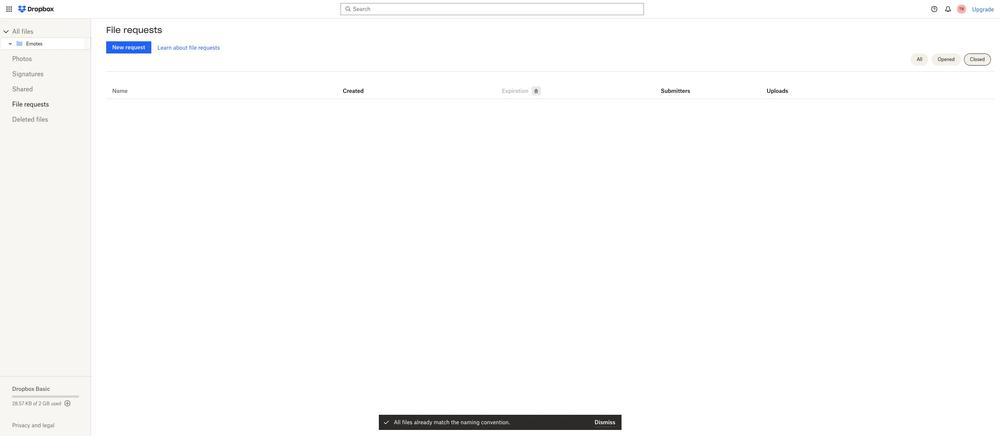 Task type: describe. For each thing, give the bounding box(es) containing it.
closed button
[[964, 53, 991, 66]]

photos
[[12, 55, 32, 63]]

dropbox basic
[[12, 386, 50, 392]]

kb
[[25, 401, 32, 407]]

photos link
[[12, 51, 79, 66]]

signatures link
[[12, 66, 79, 82]]

Search in folder "Dropbox" text field
[[353, 5, 630, 13]]

shared
[[12, 85, 33, 93]]

1 horizontal spatial file
[[106, 25, 121, 35]]

privacy
[[12, 422, 30, 429]]

2 vertical spatial requests
[[24, 101, 49, 108]]

0 vertical spatial file requests
[[106, 25, 162, 35]]

tb
[[959, 6, 964, 11]]

opened button
[[932, 53, 961, 66]]

all files tree
[[1, 25, 91, 50]]

all for all
[[917, 57, 923, 62]]

request
[[125, 44, 145, 50]]

name
[[112, 88, 128, 94]]

0 horizontal spatial file
[[12, 101, 23, 108]]

legal
[[42, 422, 54, 429]]

emotes
[[26, 41, 43, 46]]

all for all files
[[12, 28, 20, 35]]

basic
[[36, 386, 50, 392]]

new request button
[[106, 41, 151, 53]]

dropbox logo - go to the homepage image
[[15, 3, 57, 15]]

learn
[[157, 44, 172, 51]]

used
[[51, 401, 61, 407]]

deleted files
[[12, 116, 48, 123]]

global header element
[[0, 0, 1000, 19]]

28.57
[[12, 401, 24, 407]]

get more space image
[[63, 399, 72, 408]]

0 horizontal spatial file requests
[[12, 101, 49, 108]]

privacy and legal
[[12, 422, 54, 429]]

deleted
[[12, 116, 35, 123]]

file requests link
[[12, 97, 79, 112]]

created button
[[343, 86, 364, 96]]

tb button
[[956, 3, 968, 15]]

deleted files link
[[12, 112, 79, 127]]

1 column header from the left
[[661, 77, 691, 96]]

gb
[[43, 401, 50, 407]]



Task type: locate. For each thing, give the bounding box(es) containing it.
requests right file
[[198, 44, 220, 51]]

new request
[[112, 44, 145, 50]]

files down file requests link
[[36, 116, 48, 123]]

emotes link
[[16, 39, 84, 48]]

row containing name
[[106, 74, 994, 99]]

0 horizontal spatial files
[[22, 28, 33, 35]]

files inside deleted files link
[[36, 116, 48, 123]]

1 vertical spatial file
[[12, 101, 23, 108]]

files for deleted files
[[36, 116, 48, 123]]

1 vertical spatial files
[[36, 116, 48, 123]]

privacy and legal link
[[12, 422, 91, 429]]

all left opened
[[917, 57, 923, 62]]

2
[[39, 401, 41, 407]]

2 horizontal spatial requests
[[198, 44, 220, 51]]

files
[[22, 28, 33, 35], [36, 116, 48, 123]]

files inside all files link
[[22, 28, 33, 35]]

created
[[343, 88, 364, 94]]

0 horizontal spatial all
[[12, 28, 20, 35]]

files for all files
[[22, 28, 33, 35]]

dropbox
[[12, 386, 34, 392]]

all files
[[12, 28, 33, 35]]

2 column header from the left
[[767, 77, 797, 96]]

0 horizontal spatial requests
[[24, 101, 49, 108]]

pro trial element
[[529, 86, 541, 96]]

all inside tree
[[12, 28, 20, 35]]

shared link
[[12, 82, 79, 97]]

1 horizontal spatial files
[[36, 116, 48, 123]]

all inside button
[[917, 57, 923, 62]]

all button
[[911, 53, 929, 66]]

0 vertical spatial files
[[22, 28, 33, 35]]

column header
[[661, 77, 691, 96], [767, 77, 797, 96]]

file requests up "request"
[[106, 25, 162, 35]]

all
[[12, 28, 20, 35], [917, 57, 923, 62]]

requests
[[123, 25, 162, 35], [198, 44, 220, 51], [24, 101, 49, 108]]

requests up "request"
[[123, 25, 162, 35]]

1 horizontal spatial all
[[917, 57, 923, 62]]

opened
[[938, 57, 955, 62]]

about
[[173, 44, 188, 51]]

requests up the deleted files
[[24, 101, 49, 108]]

0 horizontal spatial column header
[[661, 77, 691, 96]]

1 vertical spatial requests
[[198, 44, 220, 51]]

files up emotes in the left of the page
[[22, 28, 33, 35]]

0 vertical spatial file
[[106, 25, 121, 35]]

file
[[106, 25, 121, 35], [12, 101, 23, 108]]

file up new
[[106, 25, 121, 35]]

1 horizontal spatial requests
[[123, 25, 162, 35]]

all files link
[[12, 25, 91, 38]]

upgrade
[[972, 6, 994, 12]]

signatures
[[12, 70, 44, 78]]

1 horizontal spatial column header
[[767, 77, 797, 96]]

learn about file requests
[[157, 44, 220, 51]]

file
[[189, 44, 197, 51]]

of
[[33, 401, 37, 407]]

28.57 kb of 2 gb used
[[12, 401, 61, 407]]

0 vertical spatial requests
[[123, 25, 162, 35]]

row
[[106, 74, 994, 99]]

1 horizontal spatial file requests
[[106, 25, 162, 35]]

file down shared
[[12, 101, 23, 108]]

and
[[32, 422, 41, 429]]

1 vertical spatial file requests
[[12, 101, 49, 108]]

1 vertical spatial all
[[917, 57, 923, 62]]

file requests
[[106, 25, 162, 35], [12, 101, 49, 108]]

0 vertical spatial all
[[12, 28, 20, 35]]

file requests up the deleted files
[[12, 101, 49, 108]]

upgrade link
[[972, 6, 994, 12]]

new
[[112, 44, 124, 50]]

learn about file requests link
[[157, 44, 220, 51]]

all up photos
[[12, 28, 20, 35]]

closed
[[970, 57, 985, 62]]



Task type: vqa. For each thing, say whether or not it's contained in the screenshot.
the use at top
no



